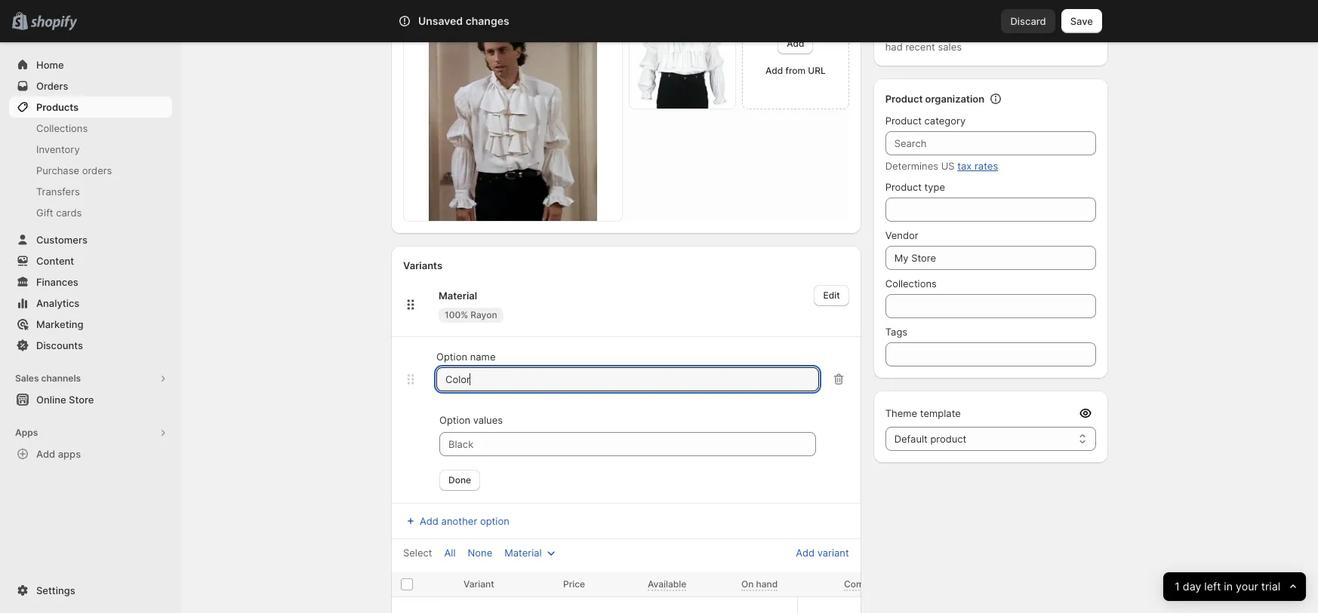 Task type: describe. For each thing, give the bounding box(es) containing it.
sales channels
[[15, 373, 81, 384]]

day
[[1183, 580, 1201, 594]]

sales channels button
[[9, 368, 172, 390]]

edit button
[[814, 286, 849, 307]]

Size text field
[[436, 368, 819, 392]]

Product type text field
[[885, 198, 1096, 222]]

orders link
[[9, 75, 172, 97]]

orders
[[82, 165, 112, 177]]

sales
[[938, 41, 962, 53]]

when
[[977, 26, 1003, 38]]

online
[[36, 394, 66, 406]]

type
[[924, 181, 945, 193]]

1
[[1175, 580, 1180, 594]]

option for option name
[[436, 351, 467, 363]]

tags
[[885, 326, 908, 338]]

name
[[470, 351, 496, 363]]

all
[[444, 548, 456, 560]]

0 vertical spatial material
[[439, 290, 477, 302]]

product inside insights will display when the product has had recent sales
[[1023, 26, 1060, 38]]

edit
[[823, 290, 840, 301]]

tax
[[958, 160, 972, 172]]

variants
[[403, 260, 442, 272]]

the
[[1005, 26, 1021, 38]]

save
[[1070, 15, 1093, 27]]

gift cards link
[[9, 202, 172, 223]]

apps
[[58, 448, 81, 461]]

transfers
[[36, 186, 80, 198]]

variant
[[817, 548, 849, 560]]

hand
[[756, 579, 778, 591]]

add for add from url
[[766, 65, 783, 76]]

settings
[[36, 585, 75, 597]]

inventory
[[36, 143, 80, 156]]

add apps button
[[9, 444, 172, 465]]

determines us tax rates
[[885, 160, 998, 172]]

price
[[563, 579, 585, 591]]

your
[[1236, 580, 1258, 594]]

display
[[942, 26, 975, 38]]

home link
[[9, 54, 172, 75]]

tax rates link
[[958, 160, 998, 172]]

transfers link
[[9, 181, 172, 202]]

product category
[[885, 115, 966, 127]]

Product category text field
[[885, 131, 1096, 156]]

had
[[885, 41, 903, 53]]

none
[[468, 548, 492, 560]]

customers link
[[9, 230, 172, 251]]

settings link
[[9, 581, 172, 602]]

100% rayon
[[445, 310, 497, 321]]

Collections text field
[[885, 294, 1096, 319]]

products
[[36, 101, 79, 113]]

1 vertical spatial product
[[930, 433, 967, 445]]

changes
[[466, 14, 509, 27]]

default
[[894, 433, 928, 445]]

gift
[[36, 207, 53, 219]]

purchase
[[36, 165, 79, 177]]

store
[[69, 394, 94, 406]]

product type
[[885, 181, 945, 193]]

0 vertical spatial collections
[[36, 122, 88, 134]]

collections link
[[9, 118, 172, 139]]

product for product type
[[885, 181, 922, 193]]

another
[[441, 516, 477, 528]]

finances link
[[9, 272, 172, 293]]

marketing link
[[9, 314, 172, 335]]

online store button
[[0, 390, 181, 411]]

content link
[[9, 251, 172, 272]]

will
[[924, 26, 939, 38]]

discard button
[[1001, 9, 1055, 33]]

variant
[[464, 579, 494, 591]]

theme template
[[885, 408, 961, 420]]

online store link
[[9, 390, 172, 411]]

add for add apps
[[36, 448, 55, 461]]

rates
[[975, 160, 998, 172]]

on
[[741, 579, 754, 591]]

1 day left in your trial
[[1175, 580, 1280, 594]]

option for option values
[[439, 415, 470, 427]]

from
[[786, 65, 806, 76]]

content
[[36, 255, 74, 267]]



Task type: locate. For each thing, give the bounding box(es) containing it.
material
[[439, 290, 477, 302], [504, 548, 542, 560]]

add left apps
[[36, 448, 55, 461]]

theme
[[885, 408, 917, 420]]

available
[[648, 579, 687, 591]]

vendor
[[885, 230, 919, 242]]

on hand
[[741, 579, 778, 591]]

committed
[[844, 579, 892, 591]]

none button
[[459, 543, 501, 564]]

product
[[1023, 26, 1060, 38], [930, 433, 967, 445]]

add variant button
[[787, 541, 858, 566]]

Tags text field
[[885, 343, 1096, 367]]

material button
[[495, 543, 567, 564]]

insights
[[885, 26, 922, 38]]

channels
[[41, 373, 81, 384]]

purchase orders link
[[9, 160, 172, 181]]

add left variant
[[796, 548, 815, 560]]

2 product from the top
[[885, 115, 922, 127]]

0 vertical spatial product
[[1023, 26, 1060, 38]]

default product
[[894, 433, 967, 445]]

Black text field
[[439, 433, 816, 457]]

1 horizontal spatial product
[[1023, 26, 1060, 38]]

add left another
[[420, 516, 439, 528]]

unsaved changes
[[418, 14, 509, 27]]

recent
[[906, 41, 935, 53]]

option name
[[436, 351, 496, 363]]

collections up the inventory
[[36, 122, 88, 134]]

collections
[[36, 122, 88, 134], [885, 278, 937, 290]]

add left from
[[766, 65, 783, 76]]

home
[[36, 59, 64, 71]]

save button
[[1061, 9, 1102, 33]]

add another option button
[[394, 511, 518, 533]]

product organization
[[885, 93, 985, 105]]

add for add
[[787, 38, 804, 49]]

unsaved
[[418, 14, 463, 27]]

in
[[1224, 580, 1233, 594]]

product right the the
[[1023, 26, 1060, 38]]

material down option
[[504, 548, 542, 560]]

customers
[[36, 234, 88, 246]]

product down template
[[930, 433, 967, 445]]

discounts link
[[9, 335, 172, 356]]

has
[[1062, 26, 1079, 38]]

option left values
[[439, 415, 470, 427]]

material inside dropdown button
[[504, 548, 542, 560]]

option
[[436, 351, 467, 363], [439, 415, 470, 427]]

shopify image
[[30, 16, 77, 31]]

0 horizontal spatial material
[[439, 290, 477, 302]]

select
[[403, 548, 432, 560]]

add from url button
[[766, 65, 826, 76]]

search button
[[440, 9, 878, 33]]

1 vertical spatial option
[[439, 415, 470, 427]]

category
[[924, 115, 966, 127]]

discounts
[[36, 340, 83, 352]]

Vendor text field
[[885, 246, 1096, 270]]

add
[[787, 38, 804, 49], [766, 65, 783, 76], [36, 448, 55, 461], [420, 516, 439, 528], [796, 548, 815, 560]]

product up product category
[[885, 93, 923, 105]]

add apps
[[36, 448, 81, 461]]

product down determines
[[885, 181, 922, 193]]

0 vertical spatial product
[[885, 93, 923, 105]]

all button
[[435, 543, 465, 564]]

online store
[[36, 394, 94, 406]]

1 vertical spatial material
[[504, 548, 542, 560]]

finances
[[36, 276, 78, 288]]

add inside add apps button
[[36, 448, 55, 461]]

apps
[[15, 427, 38, 439]]

add inside add button
[[787, 38, 804, 49]]

add variant
[[796, 548, 849, 560]]

add button
[[778, 33, 813, 54]]

add for add another option
[[420, 516, 439, 528]]

values
[[473, 415, 503, 427]]

2 vertical spatial product
[[885, 181, 922, 193]]

3 product from the top
[[885, 181, 922, 193]]

product for product category
[[885, 115, 922, 127]]

product down product organization
[[885, 115, 922, 127]]

rayon
[[471, 310, 497, 321]]

analytics link
[[9, 293, 172, 314]]

add inside the 'add another option' button
[[420, 516, 439, 528]]

0 vertical spatial option
[[436, 351, 467, 363]]

organization
[[925, 93, 985, 105]]

purchase orders
[[36, 165, 112, 177]]

material up 100%
[[439, 290, 477, 302]]

insights will display when the product has had recent sales
[[885, 26, 1079, 53]]

orders
[[36, 80, 68, 92]]

left
[[1204, 580, 1221, 594]]

1 horizontal spatial material
[[504, 548, 542, 560]]

add up add from url on the top right of the page
[[787, 38, 804, 49]]

search
[[465, 15, 497, 27]]

1 horizontal spatial collections
[[885, 278, 937, 290]]

determines
[[885, 160, 938, 172]]

1 day left in your trial button
[[1163, 573, 1306, 602]]

0 horizontal spatial product
[[930, 433, 967, 445]]

sales
[[15, 373, 39, 384]]

1 vertical spatial product
[[885, 115, 922, 127]]

inventory link
[[9, 139, 172, 160]]

cards
[[56, 207, 82, 219]]

add for add variant
[[796, 548, 815, 560]]

1 vertical spatial collections
[[885, 278, 937, 290]]

apps button
[[9, 423, 172, 444]]

add inside add variant button
[[796, 548, 815, 560]]

option values
[[439, 415, 503, 427]]

1 product from the top
[[885, 93, 923, 105]]

add from url
[[766, 65, 826, 76]]

products link
[[9, 97, 172, 118]]

analytics
[[36, 297, 79, 310]]

template
[[920, 408, 961, 420]]

add another option
[[420, 516, 509, 528]]

marketing
[[36, 319, 83, 331]]

discard
[[1011, 15, 1046, 27]]

option left name
[[436, 351, 467, 363]]

us
[[941, 160, 955, 172]]

0 horizontal spatial collections
[[36, 122, 88, 134]]

100%
[[445, 310, 468, 321]]

collections down "vendor"
[[885, 278, 937, 290]]

product for product organization
[[885, 93, 923, 105]]



Task type: vqa. For each thing, say whether or not it's contained in the screenshot.
SEARCH COLLECTIONS Text Box
no



